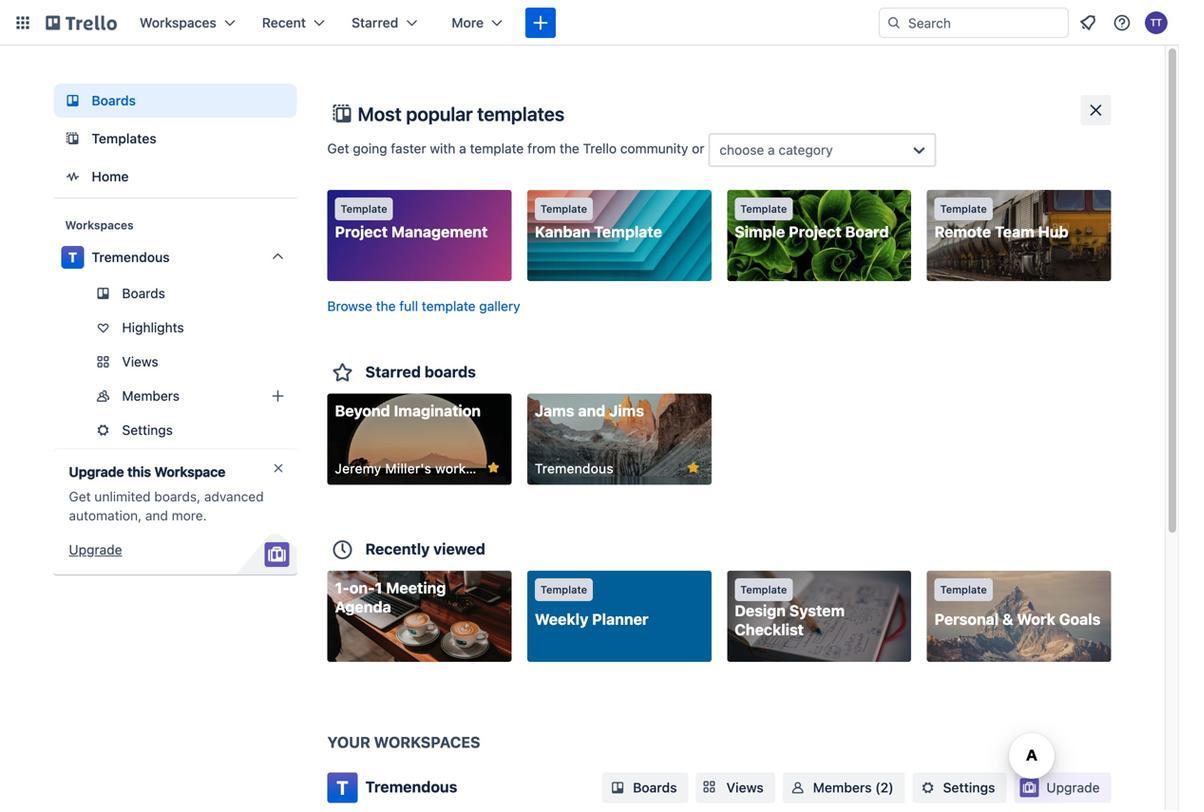 Task type: vqa. For each thing, say whether or not it's contained in the screenshot.
'unites'
no



Task type: locate. For each thing, give the bounding box(es) containing it.
0 horizontal spatial project
[[335, 223, 388, 241]]

weekly planner
[[535, 611, 649, 629]]

jeremy miller's workspace
[[335, 461, 504, 477]]

members
[[122, 388, 180, 404], [813, 780, 872, 796]]

2 vertical spatial boards link
[[603, 773, 689, 803]]

a right choose
[[768, 142, 775, 158]]

0 horizontal spatial upgrade button
[[69, 541, 122, 560]]

0 horizontal spatial the
[[376, 298, 396, 314]]

1 horizontal spatial sm image
[[788, 779, 807, 798]]

boards link for highlights
[[54, 278, 297, 309]]

upgrade button
[[69, 541, 122, 560], [1014, 773, 1111, 803]]

a right with
[[459, 141, 466, 156]]

t
[[68, 249, 77, 265], [337, 777, 349, 799]]

starred right recent popup button
[[352, 15, 398, 30]]

this
[[127, 464, 151, 480]]

click to unstar this board. it will be removed from your starred list. image for beyond imagination
[[485, 459, 502, 477]]

0 horizontal spatial t
[[68, 249, 77, 265]]

1 click to unstar this board. it will be removed from your starred list. image from the left
[[485, 459, 502, 477]]

full
[[399, 298, 418, 314]]

0 notifications image
[[1077, 11, 1099, 34]]

members left (2)
[[813, 780, 872, 796]]

get
[[327, 141, 349, 156], [69, 489, 91, 505]]

get up automation,
[[69, 489, 91, 505]]

project left the board
[[789, 223, 842, 241]]

settings right (2)
[[943, 780, 995, 796]]

1-on-1 meeting agenda
[[335, 579, 446, 616]]

template
[[341, 203, 387, 215], [541, 203, 587, 215], [740, 203, 787, 215], [940, 203, 987, 215], [594, 223, 662, 241], [541, 584, 587, 596], [740, 584, 787, 596], [940, 584, 987, 596]]

2 vertical spatial boards
[[633, 780, 677, 796]]

members (2)
[[813, 780, 894, 796]]

settings
[[122, 422, 173, 438], [943, 780, 995, 796]]

a
[[459, 141, 466, 156], [768, 142, 775, 158]]

template down templates
[[470, 141, 524, 156]]

1 vertical spatial and
[[145, 508, 168, 524]]

1 horizontal spatial views
[[727, 780, 764, 796]]

3 sm image from the left
[[918, 779, 937, 798]]

templates
[[92, 131, 156, 146]]

1 vertical spatial settings link
[[913, 773, 1007, 803]]

2 vertical spatial upgrade
[[1047, 780, 1100, 796]]

1 horizontal spatial members
[[813, 780, 872, 796]]

jams and jims
[[535, 402, 644, 420]]

sm image
[[608, 779, 627, 798], [788, 779, 807, 798], [918, 779, 937, 798]]

0 vertical spatial upgrade
[[69, 464, 124, 480]]

0 vertical spatial boards link
[[54, 84, 297, 118]]

beyond imagination
[[335, 402, 481, 420]]

open information menu image
[[1113, 13, 1132, 32]]

0 horizontal spatial views
[[122, 354, 158, 370]]

0 horizontal spatial click to unstar this board. it will be removed from your starred list. image
[[485, 459, 502, 477]]

boards,
[[154, 489, 201, 505]]

0 horizontal spatial workspaces
[[65, 219, 134, 232]]

agenda
[[335, 598, 391, 616]]

t down home icon
[[68, 249, 77, 265]]

boards
[[425, 363, 476, 381]]

members down highlights
[[122, 388, 180, 404]]

2 vertical spatial tremendous
[[365, 778, 457, 796]]

1 vertical spatial members
[[813, 780, 872, 796]]

and left 'jims' at the right of page
[[578, 402, 606, 420]]

on-
[[350, 579, 375, 597]]

settings up 'this'
[[122, 422, 173, 438]]

template kanban template
[[535, 203, 662, 241]]

0 vertical spatial views link
[[54, 347, 297, 377]]

get going faster with a template from the trello community or
[[327, 141, 708, 156]]

0 horizontal spatial a
[[459, 141, 466, 156]]

tremendous up highlights
[[92, 249, 170, 265]]

tremendous down jams and jims
[[535, 461, 614, 477]]

workspaces
[[374, 734, 480, 752]]

tremendous down the your workspaces
[[365, 778, 457, 796]]

primary element
[[0, 0, 1179, 46]]

template board image
[[61, 127, 84, 150]]

1 sm image from the left
[[608, 779, 627, 798]]

members for members (2)
[[813, 780, 872, 796]]

more
[[452, 15, 484, 30]]

Search field
[[902, 9, 1068, 37]]

template inside template remote team hub
[[940, 203, 987, 215]]

get left going
[[327, 141, 349, 156]]

remote
[[935, 223, 991, 241]]

1 horizontal spatial workspaces
[[140, 15, 217, 30]]

2 click to unstar this board. it will be removed from your starred list. image from the left
[[685, 459, 702, 477]]

more.
[[172, 508, 207, 524]]

the right from
[[560, 141, 579, 156]]

home
[[92, 169, 129, 184]]

0 horizontal spatial sm image
[[608, 779, 627, 798]]

0 vertical spatial the
[[560, 141, 579, 156]]

1 vertical spatial starred
[[365, 363, 421, 381]]

boards
[[92, 93, 136, 108], [122, 286, 165, 301], [633, 780, 677, 796]]

1 horizontal spatial and
[[578, 402, 606, 420]]

goals
[[1059, 611, 1101, 629]]

0 vertical spatial settings link
[[54, 415, 297, 446]]

0 vertical spatial members
[[122, 388, 180, 404]]

starred for starred boards
[[365, 363, 421, 381]]

or
[[692, 141, 705, 156]]

0 vertical spatial template
[[470, 141, 524, 156]]

tremendous
[[92, 249, 170, 265], [535, 461, 614, 477], [365, 778, 457, 796]]

1 horizontal spatial a
[[768, 142, 775, 158]]

1 horizontal spatial settings
[[943, 780, 995, 796]]

starred up beyond imagination
[[365, 363, 421, 381]]

0 vertical spatial views
[[122, 354, 158, 370]]

highlights
[[122, 320, 184, 335]]

click to unstar this board. it will be removed from your starred list. image
[[485, 459, 502, 477], [685, 459, 702, 477]]

the
[[560, 141, 579, 156], [376, 298, 396, 314]]

sm image for settings
[[918, 779, 937, 798]]

create board or workspace image
[[531, 13, 550, 32]]

template right full
[[422, 298, 476, 314]]

template up design
[[740, 584, 787, 596]]

category
[[779, 142, 833, 158]]

template up remote
[[940, 203, 987, 215]]

template inside template project management
[[341, 203, 387, 215]]

workspaces
[[140, 15, 217, 30], [65, 219, 134, 232]]

and inside upgrade this workspace get unlimited boards, advanced automation, and more.
[[145, 508, 168, 524]]

views link
[[54, 347, 297, 377], [696, 773, 775, 803]]

(2)
[[875, 780, 894, 796]]

settings link right (2)
[[913, 773, 1007, 803]]

template
[[470, 141, 524, 156], [422, 298, 476, 314]]

gallery
[[479, 298, 520, 314]]

personal & work goals
[[935, 611, 1101, 629]]

recent button
[[251, 8, 336, 38]]

1 vertical spatial tremendous
[[535, 461, 614, 477]]

automation,
[[69, 508, 142, 524]]

project up browse on the top left of the page
[[335, 223, 388, 241]]

starred for starred
[[352, 15, 398, 30]]

jams
[[535, 402, 574, 420]]

and
[[578, 402, 606, 420], [145, 508, 168, 524]]

boards for views
[[633, 780, 677, 796]]

sm image for boards
[[608, 779, 627, 798]]

1 horizontal spatial views link
[[696, 773, 775, 803]]

1 vertical spatial views
[[727, 780, 764, 796]]

1 horizontal spatial the
[[560, 141, 579, 156]]

1 vertical spatial t
[[337, 777, 349, 799]]

1 vertical spatial settings
[[943, 780, 995, 796]]

views
[[122, 354, 158, 370], [727, 780, 764, 796]]

0 horizontal spatial settings
[[122, 422, 173, 438]]

1 horizontal spatial tremendous
[[365, 778, 457, 796]]

1 horizontal spatial upgrade button
[[1014, 773, 1111, 803]]

template up 'simple'
[[740, 203, 787, 215]]

template up personal in the right bottom of the page
[[940, 584, 987, 596]]

1 horizontal spatial get
[[327, 141, 349, 156]]

upgrade
[[69, 464, 124, 480], [69, 542, 122, 558], [1047, 780, 1100, 796]]

starred inside popup button
[[352, 15, 398, 30]]

home image
[[61, 165, 84, 188]]

1 vertical spatial get
[[69, 489, 91, 505]]

template down going
[[341, 203, 387, 215]]

0 vertical spatial starred
[[352, 15, 398, 30]]

2 horizontal spatial sm image
[[918, 779, 937, 798]]

boards link
[[54, 84, 297, 118], [54, 278, 297, 309], [603, 773, 689, 803]]

0 horizontal spatial members
[[122, 388, 180, 404]]

0 vertical spatial settings
[[122, 422, 173, 438]]

settings link down members link
[[54, 415, 297, 446]]

workspaces inside 'workspaces' dropdown button
[[140, 15, 217, 30]]

0 horizontal spatial settings link
[[54, 415, 297, 446]]

0 vertical spatial and
[[578, 402, 606, 420]]

sm image inside settings link
[[918, 779, 937, 798]]

settings link
[[54, 415, 297, 446], [913, 773, 1007, 803]]

upgrade inside upgrade this workspace get unlimited boards, advanced automation, and more.
[[69, 464, 124, 480]]

1 vertical spatial upgrade
[[69, 542, 122, 558]]

0 horizontal spatial and
[[145, 508, 168, 524]]

2 project from the left
[[789, 223, 842, 241]]

1 horizontal spatial click to unstar this board. it will be removed from your starred list. image
[[685, 459, 702, 477]]

the left full
[[376, 298, 396, 314]]

0 vertical spatial tremendous
[[92, 249, 170, 265]]

viewed
[[434, 540, 486, 558]]

0 vertical spatial workspaces
[[140, 15, 217, 30]]

&
[[1003, 611, 1014, 629]]

t down your
[[337, 777, 349, 799]]

meeting
[[386, 579, 446, 597]]

board image
[[61, 89, 84, 112]]

and down boards,
[[145, 508, 168, 524]]

1 project from the left
[[335, 223, 388, 241]]

0 vertical spatial get
[[327, 141, 349, 156]]

1 horizontal spatial project
[[789, 223, 842, 241]]

your
[[327, 734, 370, 752]]

choose
[[720, 142, 764, 158]]

add image
[[267, 385, 289, 408]]

starred
[[352, 15, 398, 30], [365, 363, 421, 381]]

1 vertical spatial boards link
[[54, 278, 297, 309]]

0 horizontal spatial get
[[69, 489, 91, 505]]

1 vertical spatial boards
[[122, 286, 165, 301]]



Task type: describe. For each thing, give the bounding box(es) containing it.
work
[[1017, 611, 1056, 629]]

system
[[789, 602, 845, 620]]

home link
[[54, 160, 297, 194]]

kanban
[[535, 223, 590, 241]]

boards for highlights
[[122, 286, 165, 301]]

browse the full template gallery link
[[327, 298, 520, 314]]

1-on-1 meeting agenda link
[[327, 571, 512, 662]]

personal
[[935, 611, 999, 629]]

boards link for views
[[603, 773, 689, 803]]

going
[[353, 141, 387, 156]]

project inside template simple project board
[[789, 223, 842, 241]]

beyond
[[335, 402, 390, 420]]

templates
[[477, 103, 565, 125]]

planner
[[592, 611, 649, 629]]

terry turtle (terryturtle) image
[[1145, 11, 1168, 34]]

template up kanban
[[541, 203, 587, 215]]

starred boards
[[365, 363, 476, 381]]

faster
[[391, 141, 426, 156]]

jims
[[609, 402, 644, 420]]

1 horizontal spatial t
[[337, 777, 349, 799]]

back to home image
[[46, 8, 117, 38]]

1 vertical spatial upgrade button
[[1014, 773, 1111, 803]]

imagination
[[394, 402, 481, 420]]

choose a category
[[720, 142, 833, 158]]

1 vertical spatial workspaces
[[65, 219, 134, 232]]

weekly
[[535, 611, 589, 629]]

project inside template project management
[[335, 223, 388, 241]]

1 vertical spatial template
[[422, 298, 476, 314]]

recent
[[262, 15, 306, 30]]

simple
[[735, 223, 785, 241]]

members link
[[54, 381, 297, 411]]

hub
[[1038, 223, 1069, 241]]

most
[[358, 103, 402, 125]]

team
[[995, 223, 1035, 241]]

miller's
[[385, 461, 432, 477]]

templates link
[[54, 122, 297, 156]]

template remote team hub
[[935, 203, 1069, 241]]

design
[[735, 602, 786, 620]]

popular
[[406, 103, 473, 125]]

0 vertical spatial upgrade button
[[69, 541, 122, 560]]

views for bottommost views link
[[727, 780, 764, 796]]

upgrade this workspace get unlimited boards, advanced automation, and more.
[[69, 464, 264, 524]]

highlights link
[[54, 313, 297, 343]]

template simple project board
[[735, 203, 889, 241]]

0 horizontal spatial tremendous
[[92, 249, 170, 265]]

views for the leftmost views link
[[122, 354, 158, 370]]

2 sm image from the left
[[788, 779, 807, 798]]

jeremy
[[335, 461, 381, 477]]

advanced
[[204, 489, 264, 505]]

most popular templates
[[358, 103, 565, 125]]

more button
[[440, 8, 514, 38]]

0 vertical spatial boards
[[92, 93, 136, 108]]

1 vertical spatial the
[[376, 298, 396, 314]]

browse the full template gallery
[[327, 298, 520, 314]]

1
[[375, 579, 382, 597]]

0 vertical spatial t
[[68, 249, 77, 265]]

board
[[845, 223, 889, 241]]

workspace
[[154, 464, 225, 480]]

template right kanban
[[594, 223, 662, 241]]

community
[[620, 141, 688, 156]]

from
[[528, 141, 556, 156]]

click to unstar this board. it will be removed from your starred list. image for jams and jims
[[685, 459, 702, 477]]

starred button
[[340, 8, 429, 38]]

template project management
[[335, 203, 488, 241]]

template design system checklist
[[735, 584, 845, 639]]

settings for settings link to the left
[[122, 422, 173, 438]]

2 horizontal spatial tremendous
[[535, 461, 614, 477]]

trello
[[583, 141, 617, 156]]

workspace
[[435, 461, 504, 477]]

1 horizontal spatial settings link
[[913, 773, 1007, 803]]

browse
[[327, 298, 372, 314]]

management
[[391, 223, 488, 241]]

0 horizontal spatial views link
[[54, 347, 297, 377]]

template up weekly
[[541, 584, 587, 596]]

search image
[[887, 15, 902, 30]]

checklist
[[735, 621, 804, 639]]

get inside upgrade this workspace get unlimited boards, advanced automation, and more.
[[69, 489, 91, 505]]

workspaces button
[[128, 8, 247, 38]]

1-
[[335, 579, 350, 597]]

members for members
[[122, 388, 180, 404]]

template inside template simple project board
[[740, 203, 787, 215]]

1 vertical spatial views link
[[696, 773, 775, 803]]

template inside template design system checklist
[[740, 584, 787, 596]]

with
[[430, 141, 456, 156]]

recently
[[365, 540, 430, 558]]

settings for the rightmost settings link
[[943, 780, 995, 796]]

recently viewed
[[365, 540, 486, 558]]

your workspaces
[[327, 734, 480, 752]]

unlimited
[[94, 489, 151, 505]]



